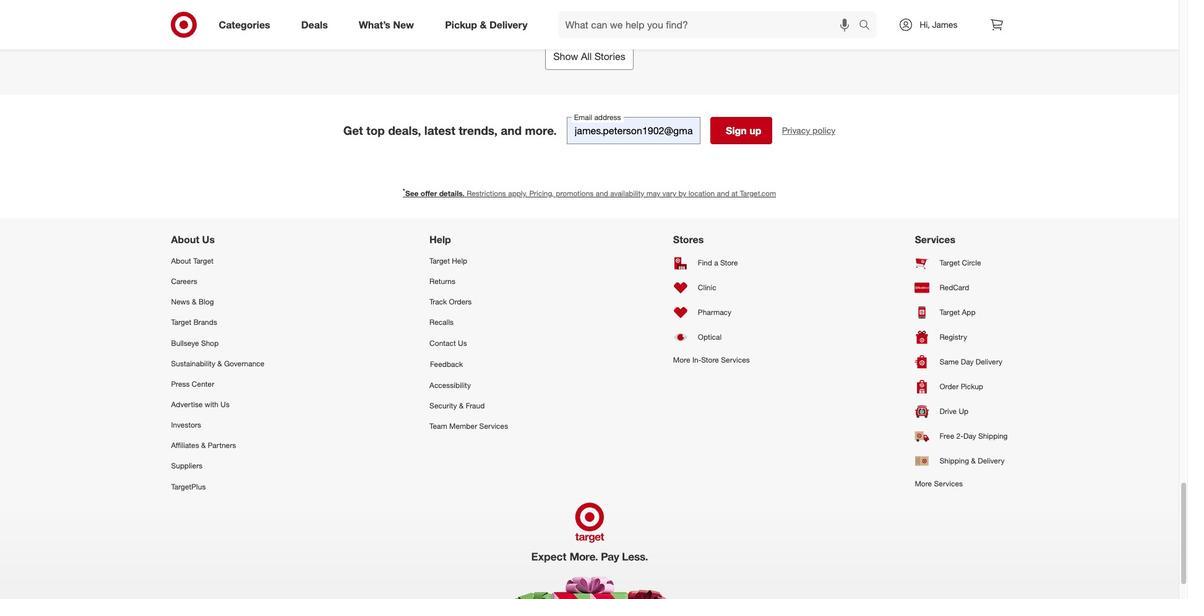 Task type: describe. For each thing, give the bounding box(es) containing it.
governance
[[224, 359, 265, 368]]

hi, james
[[920, 19, 958, 30]]

track orders
[[430, 297, 472, 307]]

what's new
[[359, 18, 414, 31]]

find a store
[[698, 258, 738, 268]]

press center link
[[171, 374, 265, 394]]

press center
[[171, 379, 214, 389]]

accessibility
[[430, 381, 471, 390]]

get
[[343, 123, 363, 137]]

show all stories
[[554, 50, 626, 62]]

target circle link
[[915, 251, 1008, 275]]

details.
[[439, 189, 465, 198]]

clinic link
[[674, 275, 750, 300]]

1 horizontal spatial and
[[596, 189, 609, 198]]

clinic
[[698, 283, 717, 292]]

promotions
[[556, 189, 594, 198]]

find a store link
[[674, 251, 750, 275]]

january must-haves to fuel your new year image
[[480, 0, 699, 20]]

free 2-day shipping
[[940, 432, 1008, 441]]

recalls link
[[430, 312, 508, 333]]

about target link
[[171, 251, 265, 271]]

a
[[715, 258, 719, 268]]

blog
[[199, 297, 214, 307]]

1 vertical spatial day
[[964, 432, 977, 441]]

registry link
[[915, 325, 1008, 350]]

services down the fraud
[[480, 422, 508, 431]]

new
[[393, 18, 414, 31]]

about for about us
[[171, 233, 199, 246]]

offer
[[421, 189, 437, 198]]

& for shipping
[[972, 457, 976, 466]]

location
[[689, 189, 715, 198]]

categories link
[[208, 11, 286, 38]]

targetplus link
[[171, 476, 265, 497]]

show
[[554, 50, 579, 62]]

& for affiliates
[[201, 441, 206, 450]]

contact us link
[[430, 333, 508, 353]]

target help link
[[430, 251, 508, 271]]

pricing,
[[530, 189, 554, 198]]

press
[[171, 379, 190, 389]]

same day delivery
[[940, 357, 1003, 367]]

with
[[205, 400, 219, 409]]

partners
[[208, 441, 236, 450]]

stores
[[674, 233, 704, 246]]

more for more in-store services
[[674, 355, 691, 365]]

drive
[[940, 407, 957, 416]]

returns
[[430, 277, 456, 286]]

apply.
[[508, 189, 528, 198]]

delivery for same day delivery
[[976, 357, 1003, 367]]

trends,
[[459, 123, 498, 137]]

services down shipping & delivery link
[[935, 479, 963, 488]]

2 horizontal spatial and
[[717, 189, 730, 198]]

0 vertical spatial day
[[961, 357, 974, 367]]

stories
[[595, 50, 626, 62]]

sustainability
[[171, 359, 215, 368]]

privacy
[[782, 125, 811, 135]]

more in-store services link
[[674, 350, 750, 370]]

* see offer details. restrictions apply. pricing, promotions and availability may vary by location and at target.com
[[403, 187, 776, 198]]

privacy policy
[[782, 125, 836, 135]]

target for target brands
[[171, 318, 191, 327]]

target.com
[[740, 189, 776, 198]]

team member services
[[430, 422, 508, 431]]

careers link
[[171, 271, 265, 292]]

optical link
[[674, 325, 750, 350]]

registry
[[940, 333, 968, 342]]

shipping & delivery link
[[915, 449, 1008, 474]]

0 vertical spatial help
[[430, 233, 451, 246]]

security
[[430, 401, 457, 410]]

& for sustainability
[[217, 359, 222, 368]]

drive up link
[[915, 399, 1008, 424]]

recalls
[[430, 318, 454, 327]]

privacy policy link
[[782, 124, 836, 137]]

up
[[750, 124, 762, 137]]

targetplus
[[171, 482, 206, 491]]

brands
[[194, 318, 217, 327]]

2-
[[957, 432, 964, 441]]

order pickup link
[[915, 375, 1008, 399]]

affiliates & partners link
[[171, 435, 265, 456]]

top
[[367, 123, 385, 137]]

bullseye shop
[[171, 338, 219, 348]]

0 vertical spatial pickup
[[445, 18, 477, 31]]

sustainability & governance
[[171, 359, 265, 368]]

security & fraud link
[[430, 396, 508, 416]]

team member services link
[[430, 416, 508, 437]]

target for target app
[[940, 308, 960, 317]]

up
[[959, 407, 969, 416]]

1 horizontal spatial shipping
[[979, 432, 1008, 441]]

more for more services
[[915, 479, 932, 488]]

same
[[940, 357, 959, 367]]



Task type: vqa. For each thing, say whether or not it's contained in the screenshot.
About Target "link" on the left top of page
yes



Task type: locate. For each thing, give the bounding box(es) containing it.
free 2-day shipping link
[[915, 424, 1008, 449]]

services up target circle
[[915, 233, 956, 246]]

free
[[940, 432, 955, 441]]

more inside more in-store services "link"
[[674, 355, 691, 365]]

target down about us
[[193, 256, 214, 266]]

james
[[933, 19, 958, 30]]

and
[[501, 123, 522, 137], [596, 189, 609, 198], [717, 189, 730, 198]]

services down optical link
[[721, 355, 750, 365]]

sustainability & governance link
[[171, 353, 265, 374]]

help up returns link
[[452, 256, 468, 266]]

services
[[915, 233, 956, 246], [721, 355, 750, 365], [480, 422, 508, 431], [935, 479, 963, 488]]

latest
[[425, 123, 456, 137]]

feel big change from these small resolutions. image
[[732, 0, 951, 20]]

0 vertical spatial more
[[674, 355, 691, 365]]

about us
[[171, 233, 215, 246]]

sign up
[[726, 124, 762, 137]]

news & blog link
[[171, 292, 265, 312]]

0 vertical spatial delivery
[[490, 18, 528, 31]]

in-
[[693, 355, 702, 365]]

0 vertical spatial store
[[721, 258, 738, 268]]

about target
[[171, 256, 214, 266]]

1 vertical spatial store
[[702, 355, 719, 365]]

suppliers link
[[171, 456, 265, 476]]

us right with
[[221, 400, 230, 409]]

0 horizontal spatial store
[[702, 355, 719, 365]]

security & fraud
[[430, 401, 485, 410]]

us for about us
[[202, 233, 215, 246]]

0 horizontal spatial us
[[202, 233, 215, 246]]

1 vertical spatial us
[[458, 338, 467, 348]]

1 vertical spatial pickup
[[961, 382, 984, 392]]

policy
[[813, 125, 836, 135]]

restrictions
[[467, 189, 506, 198]]

1 vertical spatial help
[[452, 256, 468, 266]]

day right free
[[964, 432, 977, 441]]

more down shipping & delivery link
[[915, 479, 932, 488]]

app
[[962, 308, 976, 317]]

& inside pickup & delivery link
[[480, 18, 487, 31]]

& inside shipping & delivery link
[[972, 457, 976, 466]]

center
[[192, 379, 214, 389]]

deals
[[301, 18, 328, 31]]

accessibility link
[[430, 375, 508, 396]]

feedback
[[430, 360, 463, 369]]

shipping up more services "link"
[[940, 457, 970, 466]]

0 vertical spatial shipping
[[979, 432, 1008, 441]]

1 horizontal spatial pickup
[[961, 382, 984, 392]]

all
[[581, 50, 592, 62]]

advertise
[[171, 400, 203, 409]]

target left app
[[940, 308, 960, 317]]

store right a
[[721, 258, 738, 268]]

us right contact
[[458, 338, 467, 348]]

target left circle on the top
[[940, 258, 960, 268]]

1 horizontal spatial store
[[721, 258, 738, 268]]

day right same
[[961, 357, 974, 367]]

see
[[405, 189, 419, 198]]

contact
[[430, 338, 456, 348]]

shipping up shipping & delivery
[[979, 432, 1008, 441]]

& inside news & blog link
[[192, 297, 197, 307]]

more services
[[915, 479, 963, 488]]

store down optical link
[[702, 355, 719, 365]]

1 horizontal spatial help
[[452, 256, 468, 266]]

0 horizontal spatial help
[[430, 233, 451, 246]]

returns link
[[430, 271, 508, 292]]

help up target help
[[430, 233, 451, 246]]

target for target help
[[430, 256, 450, 266]]

0 horizontal spatial more
[[674, 355, 691, 365]]

target circle
[[940, 258, 982, 268]]

find
[[698, 258, 713, 268]]

more inside more services "link"
[[915, 479, 932, 488]]

about up careers
[[171, 256, 191, 266]]

What can we help you find? suggestions appear below search field
[[558, 11, 863, 38]]

day
[[961, 357, 974, 367], [964, 432, 977, 441]]

& for pickup
[[480, 18, 487, 31]]

2 horizontal spatial us
[[458, 338, 467, 348]]

and left more. on the left top of page
[[501, 123, 522, 137]]

deals link
[[291, 11, 343, 38]]

1 about from the top
[[171, 233, 199, 246]]

store inside "link"
[[702, 355, 719, 365]]

0 vertical spatial about
[[171, 233, 199, 246]]

*
[[403, 187, 405, 194]]

target: expect more. pay less. image
[[416, 497, 764, 599]]

order
[[940, 382, 959, 392]]

shipping & delivery
[[940, 457, 1005, 466]]

vary
[[663, 189, 677, 198]]

target for target circle
[[940, 258, 960, 268]]

target inside 'link'
[[940, 308, 960, 317]]

more left in-
[[674, 355, 691, 365]]

2 vertical spatial us
[[221, 400, 230, 409]]

1 vertical spatial about
[[171, 256, 191, 266]]

search button
[[854, 11, 884, 41]]

news
[[171, 297, 190, 307]]

sign up button
[[711, 117, 772, 144]]

availability
[[611, 189, 645, 198]]

store for a
[[721, 258, 738, 268]]

2 about from the top
[[171, 256, 191, 266]]

shipping
[[979, 432, 1008, 441], [940, 457, 970, 466]]

us
[[202, 233, 215, 246], [458, 338, 467, 348], [221, 400, 230, 409]]

& for news
[[192, 297, 197, 307]]

bullseye shop link
[[171, 333, 265, 353]]

pickup
[[445, 18, 477, 31], [961, 382, 984, 392]]

more in-store services
[[674, 355, 750, 365]]

careers
[[171, 277, 197, 286]]

member
[[449, 422, 478, 431]]

drive up
[[940, 407, 969, 416]]

target brands link
[[171, 312, 265, 333]]

us for contact us
[[458, 338, 467, 348]]

2 vertical spatial delivery
[[978, 457, 1005, 466]]

1 horizontal spatial us
[[221, 400, 230, 409]]

& for security
[[459, 401, 464, 410]]

pickup right new
[[445, 18, 477, 31]]

suppliers
[[171, 461, 203, 471]]

delivery for pickup & delivery
[[490, 18, 528, 31]]

1 vertical spatial more
[[915, 479, 932, 488]]

delivery for shipping & delivery
[[978, 457, 1005, 466]]

None text field
[[567, 117, 701, 144]]

store
[[721, 258, 738, 268], [702, 355, 719, 365]]

1 horizontal spatial more
[[915, 479, 932, 488]]

1 vertical spatial delivery
[[976, 357, 1003, 367]]

and left at
[[717, 189, 730, 198]]

1 vertical spatial shipping
[[940, 457, 970, 466]]

about for about target
[[171, 256, 191, 266]]

about up the about target
[[171, 233, 199, 246]]

deals,
[[388, 123, 421, 137]]

us up about target link on the left top of page
[[202, 233, 215, 246]]

same day delivery link
[[915, 350, 1008, 375]]

pickup & delivery link
[[435, 11, 543, 38]]

pickup right order
[[961, 382, 984, 392]]

more.
[[525, 123, 557, 137]]

help
[[430, 233, 451, 246], [452, 256, 468, 266]]

search
[[854, 20, 884, 32]]

& inside affiliates & partners "link"
[[201, 441, 206, 450]]

investors
[[171, 420, 201, 430]]

0 horizontal spatial pickup
[[445, 18, 477, 31]]

us inside 'link'
[[221, 400, 230, 409]]

target up 'returns'
[[430, 256, 450, 266]]

redcard
[[940, 283, 970, 292]]

and left the availability at the right top
[[596, 189, 609, 198]]

delivery
[[490, 18, 528, 31], [976, 357, 1003, 367], [978, 457, 1005, 466]]

what's new link
[[348, 11, 430, 38]]

orders
[[449, 297, 472, 307]]

0 horizontal spatial and
[[501, 123, 522, 137]]

affiliates
[[171, 441, 199, 450]]

hi,
[[920, 19, 930, 30]]

more services link
[[915, 474, 1008, 494]]

0 vertical spatial us
[[202, 233, 215, 246]]

target down news
[[171, 318, 191, 327]]

& inside security & fraud link
[[459, 401, 464, 410]]

target app
[[940, 308, 976, 317]]

0 horizontal spatial shipping
[[940, 457, 970, 466]]

& inside sustainability & governance link
[[217, 359, 222, 368]]

news & blog
[[171, 297, 214, 307]]

contact us
[[430, 338, 467, 348]]

circle
[[962, 258, 982, 268]]

fraud
[[466, 401, 485, 410]]

get top deals, latest trends, and more.
[[343, 123, 557, 137]]

bullseye
[[171, 338, 199, 348]]

store for in-
[[702, 355, 719, 365]]



